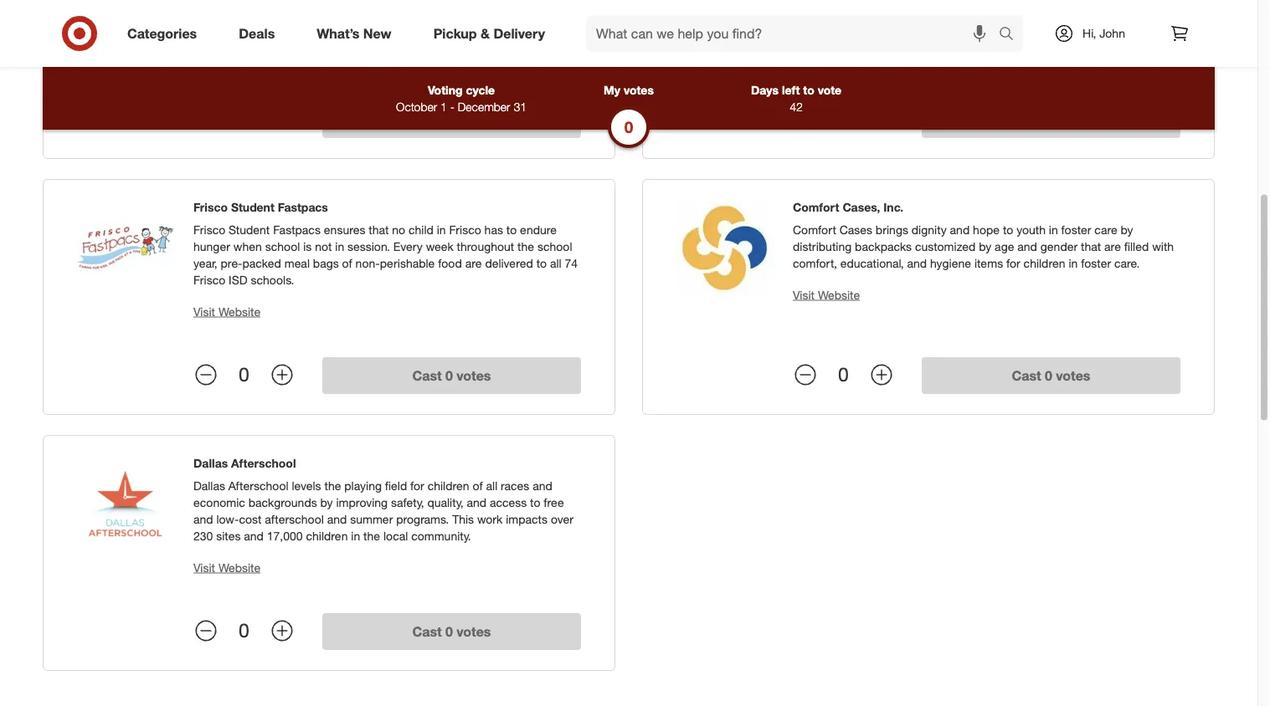 Task type: vqa. For each thing, say whether or not it's contained in the screenshot.
playing
yes



Task type: describe. For each thing, give the bounding box(es) containing it.
customized
[[915, 239, 976, 254]]

non-
[[356, 256, 380, 271]]

delivery
[[494, 25, 545, 42]]

1 vertical spatial foster
[[1081, 256, 1111, 271]]

cast for child
[[412, 368, 442, 384]]

economic
[[193, 495, 245, 510]]

items
[[975, 256, 1003, 271]]

when
[[233, 239, 262, 254]]

cast 0 votes for in
[[412, 368, 491, 384]]

to inside dallas afterschool dallas afterschool levels the playing field for children of all races and economic backgrounds by improving safety, quality, and access to free and low-cost afterschool and summer programs. this work impacts over 230 sites and 17,000 children in the local community.
[[530, 495, 540, 510]]

2 horizontal spatial by
[[1121, 222, 1133, 237]]

by inside dallas afterschool dallas afterschool levels the playing field for children of all races and economic backgrounds by improving safety, quality, and access to free and low-cost afterschool and summer programs. this work impacts over 230 sites and 17,000 children in the local community.
[[320, 495, 333, 510]]

hunger
[[193, 239, 230, 254]]

no
[[392, 222, 405, 237]]

hope
[[973, 222, 1000, 237]]

distributing
[[793, 239, 852, 254]]

visit website for comfort cases, inc. comfort cases brings dignity and hope to youth in foster care by distributing backpacks customized by age and gender that are filled with comfort, educational, and hygiene items for children in foster care.
[[793, 288, 860, 302]]

races
[[501, 479, 529, 493]]

december
[[458, 99, 510, 114]]

and down youth
[[1018, 239, 1037, 254]]

with
[[1152, 239, 1174, 254]]

in right not
[[335, 239, 344, 254]]

summer
[[350, 512, 393, 527]]

brings
[[876, 222, 908, 237]]

children inside comfort cases, inc. comfort cases brings dignity and hope to youth in foster care by distributing backpacks customized by age and gender that are filled with comfort, educational, and hygiene items for children in foster care.
[[1024, 256, 1066, 271]]

visit website for dallas afterschool dallas afterschool levels the playing field for children of all races and economic backgrounds by improving safety, quality, and access to free and low-cost afterschool and summer programs. this work impacts over 230 sites and 17,000 children in the local community.
[[193, 561, 260, 575]]

visit for dallas afterschool dallas afterschool levels the playing field for children of all races and economic backgrounds by improving safety, quality, and access to free and low-cost afterschool and summer programs. this work impacts over 230 sites and 17,000 children in the local community.
[[193, 561, 215, 575]]

74
[[565, 256, 578, 271]]

1 school from the left
[[265, 239, 300, 254]]

1 dallas from the top
[[193, 456, 228, 471]]

to left 74
[[536, 256, 547, 271]]

meal
[[284, 256, 310, 271]]

delivered
[[485, 256, 533, 271]]

visit website up vote at the top right
[[793, 48, 860, 63]]

website up vote at the top right
[[818, 48, 860, 63]]

and down customized
[[907, 256, 927, 271]]

and up work
[[467, 495, 487, 510]]

playing
[[344, 479, 382, 493]]

dallas afterschool dallas afterschool levels the playing field for children of all races and economic backgrounds by improving safety, quality, and access to free and low-cost afterschool and summer programs. this work impacts over 230 sites and 17,000 children in the local community.
[[193, 456, 573, 544]]

visit up left
[[793, 48, 815, 63]]

not
[[315, 239, 332, 254]]

backpacks
[[855, 239, 912, 254]]

pickup
[[433, 25, 477, 42]]

voting
[[428, 82, 463, 97]]

&
[[481, 25, 490, 42]]

gender
[[1041, 239, 1078, 254]]

access
[[490, 495, 527, 510]]

categories
[[127, 25, 197, 42]]

0 vertical spatial foster
[[1061, 222, 1091, 237]]

age
[[995, 239, 1014, 254]]

hi,
[[1083, 26, 1096, 41]]

cases,
[[843, 200, 880, 215]]

deals
[[239, 25, 275, 42]]

has
[[485, 222, 503, 237]]

over
[[551, 512, 573, 527]]

comfort,
[[793, 256, 837, 271]]

0 vertical spatial afterschool
[[231, 456, 296, 471]]

pre-
[[221, 256, 242, 271]]

visit website link for dallas afterschool dallas afterschool levels the playing field for children of all races and economic backgrounds by improving safety, quality, and access to free and low-cost afterschool and summer programs. this work impacts over 230 sites and 17,000 children in the local community.
[[193, 561, 260, 575]]

visit for comfort cases, inc. comfort cases brings dignity and hope to youth in foster care by distributing backpacks customized by age and gender that are filled with comfort, educational, and hygiene items for children in foster care.
[[793, 288, 815, 302]]

low-
[[216, 512, 239, 527]]

endure
[[520, 222, 557, 237]]

in up gender
[[1049, 222, 1058, 237]]

safety,
[[391, 495, 424, 510]]

afterschool
[[265, 512, 324, 527]]

2 comfort from the top
[[793, 222, 836, 237]]

schools.
[[251, 273, 294, 287]]

john
[[1100, 26, 1125, 41]]

1 comfort from the top
[[793, 200, 839, 215]]

categories link
[[113, 15, 218, 52]]

31
[[514, 99, 527, 114]]

what's new
[[317, 25, 392, 42]]

1 vertical spatial the
[[324, 479, 341, 493]]

230
[[193, 529, 213, 544]]

food
[[438, 256, 462, 271]]

community.
[[411, 529, 471, 544]]

all inside dallas afterschool dallas afterschool levels the playing field for children of all races and economic backgrounds by improving safety, quality, and access to free and low-cost afterschool and summer programs. this work impacts over 230 sites and 17,000 children in the local community.
[[486, 479, 498, 493]]

pickup & delivery
[[433, 25, 545, 42]]

sites
[[216, 529, 241, 544]]

this
[[452, 512, 474, 527]]

packed
[[242, 256, 281, 271]]

search
[[991, 27, 1032, 43]]

cases
[[840, 222, 872, 237]]

field
[[385, 479, 407, 493]]

educational,
[[840, 256, 904, 271]]

local
[[383, 529, 408, 544]]

the inside frisco student fastpacs frisco student fastpacs ensures that no child in frisco has to endure hunger when school is not in session. every week throughout the school year, pre-packed meal bags of non-perishable food are delivered to all 74 frisco isd schools.
[[518, 239, 534, 254]]

and up 230
[[193, 512, 213, 527]]

2 dallas from the top
[[193, 479, 225, 493]]

ensures
[[324, 222, 365, 237]]

are inside frisco student fastpacs frisco student fastpacs ensures that no child in frisco has to endure hunger when school is not in session. every week throughout the school year, pre-packed meal bags of non-perishable food are delivered to all 74 frisco isd schools.
[[465, 256, 482, 271]]

perishable
[[380, 256, 435, 271]]

inc.
[[884, 200, 904, 215]]

and down cost
[[244, 529, 264, 544]]

cast for children
[[412, 624, 442, 640]]

visit website for frisco student fastpacs frisco student fastpacs ensures that no child in frisco has to endure hunger when school is not in session. every week throughout the school year, pre-packed meal bags of non-perishable food are delivered to all 74 frisco isd schools.
[[193, 304, 260, 319]]

left
[[782, 82, 800, 97]]

what's
[[317, 25, 360, 42]]

voting cycle october 1 - december 31
[[396, 82, 527, 114]]

and up customized
[[950, 222, 970, 237]]

session.
[[348, 239, 390, 254]]

my
[[604, 82, 621, 97]]

visit website link for comfort cases, inc. comfort cases brings dignity and hope to youth in foster care by distributing backpacks customized by age and gender that are filled with comfort, educational, and hygiene items for children in foster care.
[[793, 288, 860, 302]]

days left to vote 42
[[751, 82, 842, 114]]

backgrounds
[[248, 495, 317, 510]]

of inside dallas afterschool dallas afterschool levels the playing field for children of all races and economic backgrounds by improving safety, quality, and access to free and low-cost afterschool and summer programs. this work impacts over 230 sites and 17,000 children in the local community.
[[473, 479, 483, 493]]

42
[[790, 99, 803, 114]]

-
[[450, 99, 455, 114]]



Task type: locate. For each thing, give the bounding box(es) containing it.
search button
[[991, 15, 1032, 55]]

for
[[1007, 256, 1021, 271], [410, 479, 424, 493]]

hygiene
[[930, 256, 971, 271]]

0 vertical spatial all
[[550, 256, 562, 271]]

visit website down comfort,
[[793, 288, 860, 302]]

website for comfort cases, inc. comfort cases brings dignity and hope to youth in foster care by distributing backpacks customized by age and gender that are filled with comfort, educational, and hygiene items for children in foster care.
[[818, 288, 860, 302]]

for down age
[[1007, 256, 1021, 271]]

visit down comfort,
[[793, 288, 815, 302]]

all inside frisco student fastpacs frisco student fastpacs ensures that no child in frisco has to endure hunger when school is not in session. every week throughout the school year, pre-packed meal bags of non-perishable food are delivered to all 74 frisco isd schools.
[[550, 256, 562, 271]]

0 horizontal spatial children
[[306, 529, 348, 544]]

quality,
[[427, 495, 464, 510]]

0 vertical spatial children
[[1024, 256, 1066, 271]]

comfort cases, inc. comfort cases brings dignity and hope to youth in foster care by distributing backpacks customized by age and gender that are filled with comfort, educational, and hygiene items for children in foster care.
[[793, 200, 1174, 271]]

1 horizontal spatial school
[[537, 239, 572, 254]]

is
[[303, 239, 312, 254]]

1 horizontal spatial children
[[428, 479, 469, 493]]

2 school from the left
[[537, 239, 572, 254]]

to inside comfort cases, inc. comfort cases brings dignity and hope to youth in foster care by distributing backpacks customized by age and gender that are filled with comfort, educational, and hygiene items for children in foster care.
[[1003, 222, 1013, 237]]

are down 'throughout'
[[465, 256, 482, 271]]

1 horizontal spatial of
[[473, 479, 483, 493]]

0 horizontal spatial are
[[465, 256, 482, 271]]

1 horizontal spatial by
[[979, 239, 992, 254]]

by down hope
[[979, 239, 992, 254]]

children
[[1024, 256, 1066, 271], [428, 479, 469, 493], [306, 529, 348, 544]]

my votes
[[604, 82, 654, 97]]

for inside dallas afterschool dallas afterschool levels the playing field for children of all races and economic backgrounds by improving safety, quality, and access to free and low-cost afterschool and summer programs. this work impacts over 230 sites and 17,000 children in the local community.
[[410, 479, 424, 493]]

youth
[[1017, 222, 1046, 237]]

new
[[363, 25, 392, 42]]

to
[[803, 82, 815, 97], [506, 222, 517, 237], [1003, 222, 1013, 237], [536, 256, 547, 271], [530, 495, 540, 510]]

of left non-
[[342, 256, 352, 271]]

are inside comfort cases, inc. comfort cases brings dignity and hope to youth in foster care by distributing backpacks customized by age and gender that are filled with comfort, educational, and hygiene items for children in foster care.
[[1105, 239, 1121, 254]]

0 horizontal spatial school
[[265, 239, 300, 254]]

of up work
[[473, 479, 483, 493]]

children down afterschool
[[306, 529, 348, 544]]

visit website
[[793, 48, 860, 63], [793, 288, 860, 302], [193, 304, 260, 319], [193, 561, 260, 575]]

in inside dallas afterschool dallas afterschool levels the playing field for children of all races and economic backgrounds by improving safety, quality, and access to free and low-cost afterschool and summer programs. this work impacts over 230 sites and 17,000 children in the local community.
[[351, 529, 360, 544]]

1 horizontal spatial for
[[1007, 256, 1021, 271]]

1 vertical spatial all
[[486, 479, 498, 493]]

1 vertical spatial that
[[1081, 239, 1101, 254]]

1
[[440, 99, 447, 114]]

0
[[239, 106, 249, 130], [838, 106, 849, 130], [445, 111, 453, 128], [1045, 111, 1052, 128], [624, 118, 633, 137], [239, 363, 249, 386], [838, 363, 849, 386], [445, 368, 453, 384], [1045, 368, 1052, 384], [239, 619, 249, 642], [445, 624, 453, 640]]

october
[[396, 99, 437, 114]]

0 vertical spatial dallas
[[193, 456, 228, 471]]

0 horizontal spatial of
[[342, 256, 352, 271]]

visit for frisco student fastpacs frisco student fastpacs ensures that no child in frisco has to endure hunger when school is not in session. every week throughout the school year, pre-packed meal bags of non-perishable food are delivered to all 74 frisco isd schools.
[[193, 304, 215, 319]]

work
[[477, 512, 503, 527]]

frisco student fastpacs frisco student fastpacs ensures that no child in frisco has to endure hunger when school is not in session. every week throughout the school year, pre-packed meal bags of non-perishable food are delivered to all 74 frisco isd schools.
[[193, 200, 578, 287]]

that up session.
[[369, 222, 389, 237]]

by down levels
[[320, 495, 333, 510]]

1 vertical spatial fastpacs
[[273, 222, 321, 237]]

1 vertical spatial afterschool
[[228, 479, 289, 493]]

school up meal
[[265, 239, 300, 254]]

1 horizontal spatial all
[[550, 256, 562, 271]]

2 horizontal spatial children
[[1024, 256, 1066, 271]]

programs.
[[396, 512, 449, 527]]

vote
[[818, 82, 842, 97]]

0 horizontal spatial for
[[410, 479, 424, 493]]

1 vertical spatial for
[[410, 479, 424, 493]]

in up week
[[437, 222, 446, 237]]

are down care
[[1105, 239, 1121, 254]]

fastpacs
[[278, 200, 328, 215], [273, 222, 321, 237]]

that inside frisco student fastpacs frisco student fastpacs ensures that no child in frisco has to endure hunger when school is not in session. every week throughout the school year, pre-packed meal bags of non-perishable food are delivered to all 74 frisco isd schools.
[[369, 222, 389, 237]]

levels
[[292, 479, 321, 493]]

children up 'quality,'
[[428, 479, 469, 493]]

website for dallas afterschool dallas afterschool levels the playing field for children of all races and economic backgrounds by improving safety, quality, and access to free and low-cost afterschool and summer programs. this work impacts over 230 sites and 17,000 children in the local community.
[[218, 561, 260, 575]]

visit website link down isd
[[193, 304, 260, 319]]

0 vertical spatial for
[[1007, 256, 1021, 271]]

0 vertical spatial that
[[369, 222, 389, 237]]

0 vertical spatial student
[[231, 200, 275, 215]]

pickup & delivery link
[[419, 15, 566, 52]]

cast for to
[[1012, 368, 1041, 384]]

to right left
[[803, 82, 815, 97]]

cast 0 votes for of
[[412, 624, 491, 640]]

all left 'races'
[[486, 479, 498, 493]]

1 vertical spatial of
[[473, 479, 483, 493]]

0 horizontal spatial by
[[320, 495, 333, 510]]

visit website link up vote at the top right
[[793, 48, 860, 63]]

that
[[369, 222, 389, 237], [1081, 239, 1101, 254]]

year,
[[193, 256, 217, 271]]

that down care
[[1081, 239, 1101, 254]]

and down improving on the bottom left of the page
[[327, 512, 347, 527]]

visit website link down sites
[[193, 561, 260, 575]]

improving
[[336, 495, 388, 510]]

2 vertical spatial children
[[306, 529, 348, 544]]

that inside comfort cases, inc. comfort cases brings dignity and hope to youth in foster care by distributing backpacks customized by age and gender that are filled with comfort, educational, and hygiene items for children in foster care.
[[1081, 239, 1101, 254]]

visit
[[793, 48, 815, 63], [793, 288, 815, 302], [193, 304, 215, 319], [193, 561, 215, 575]]

dignity
[[912, 222, 947, 237]]

cast 0 votes
[[412, 111, 491, 128], [1012, 111, 1091, 128], [412, 368, 491, 384], [1012, 368, 1091, 384], [412, 624, 491, 640]]

1 horizontal spatial that
[[1081, 239, 1101, 254]]

0 vertical spatial of
[[342, 256, 352, 271]]

foster up gender
[[1061, 222, 1091, 237]]

1 vertical spatial student
[[229, 222, 270, 237]]

days
[[751, 82, 779, 97]]

cost
[[239, 512, 262, 527]]

by up filled
[[1121, 222, 1133, 237]]

for inside comfort cases, inc. comfort cases brings dignity and hope to youth in foster care by distributing backpacks customized by age and gender that are filled with comfort, educational, and hygiene items for children in foster care.
[[1007, 256, 1021, 271]]

0 vertical spatial fastpacs
[[278, 200, 328, 215]]

0 vertical spatial by
[[1121, 222, 1133, 237]]

school down endure
[[537, 239, 572, 254]]

in down summer
[[351, 529, 360, 544]]

for up safety,
[[410, 479, 424, 493]]

care.
[[1115, 256, 1140, 271]]

child
[[409, 222, 434, 237]]

1 vertical spatial comfort
[[793, 222, 836, 237]]

17,000
[[267, 529, 303, 544]]

website for frisco student fastpacs frisco student fastpacs ensures that no child in frisco has to endure hunger when school is not in session. every week throughout the school year, pre-packed meal bags of non-perishable food are delivered to all 74 frisco isd schools.
[[218, 304, 260, 319]]

0 vertical spatial comfort
[[793, 200, 839, 215]]

0 vertical spatial the
[[518, 239, 534, 254]]

in
[[437, 222, 446, 237], [1049, 222, 1058, 237], [335, 239, 344, 254], [1069, 256, 1078, 271], [351, 529, 360, 544]]

1 vertical spatial by
[[979, 239, 992, 254]]

visit website link for frisco student fastpacs frisco student fastpacs ensures that no child in frisco has to endure hunger when school is not in session. every week throughout the school year, pre-packed meal bags of non-perishable food are delivered to all 74 frisco isd schools.
[[193, 304, 260, 319]]

What can we help you find? suggestions appear below search field
[[586, 15, 1003, 52]]

in down gender
[[1069, 256, 1078, 271]]

1 vertical spatial dallas
[[193, 479, 225, 493]]

student
[[231, 200, 275, 215], [229, 222, 270, 237]]

filled
[[1124, 239, 1149, 254]]

week
[[426, 239, 454, 254]]

foster
[[1061, 222, 1091, 237], [1081, 256, 1111, 271]]

0 vertical spatial are
[[1105, 239, 1121, 254]]

1 horizontal spatial the
[[364, 529, 380, 544]]

2 vertical spatial the
[[364, 529, 380, 544]]

bags
[[313, 256, 339, 271]]

0 horizontal spatial all
[[486, 479, 498, 493]]

isd
[[229, 273, 248, 287]]

of inside frisco student fastpacs frisco student fastpacs ensures that no child in frisco has to endure hunger when school is not in session. every week throughout the school year, pre-packed meal bags of non-perishable food are delivered to all 74 frisco isd schools.
[[342, 256, 352, 271]]

website
[[818, 48, 860, 63], [818, 288, 860, 302], [218, 304, 260, 319], [218, 561, 260, 575]]

and up free
[[533, 479, 552, 493]]

by
[[1121, 222, 1133, 237], [979, 239, 992, 254], [320, 495, 333, 510]]

every
[[393, 239, 423, 254]]

hi, john
[[1083, 26, 1125, 41]]

impacts
[[506, 512, 548, 527]]

visit down 230
[[193, 561, 215, 575]]

visit website down sites
[[193, 561, 260, 575]]

0 horizontal spatial the
[[324, 479, 341, 493]]

to up age
[[1003, 222, 1013, 237]]

1 horizontal spatial are
[[1105, 239, 1121, 254]]

are
[[1105, 239, 1121, 254], [465, 256, 482, 271]]

the
[[518, 239, 534, 254], [324, 479, 341, 493], [364, 529, 380, 544]]

and
[[950, 222, 970, 237], [1018, 239, 1037, 254], [907, 256, 927, 271], [533, 479, 552, 493], [467, 495, 487, 510], [193, 512, 213, 527], [327, 512, 347, 527], [244, 529, 264, 544]]

all left 74
[[550, 256, 562, 271]]

visit website down isd
[[193, 304, 260, 319]]

0 horizontal spatial that
[[369, 222, 389, 237]]

to right has
[[506, 222, 517, 237]]

care
[[1095, 222, 1118, 237]]

cast 0 votes for youth
[[1012, 368, 1091, 384]]

dallas
[[193, 456, 228, 471], [193, 479, 225, 493]]

1 vertical spatial children
[[428, 479, 469, 493]]

free
[[544, 495, 564, 510]]

2 horizontal spatial the
[[518, 239, 534, 254]]

website down comfort,
[[818, 288, 860, 302]]

to left free
[[530, 495, 540, 510]]

visit down year,
[[193, 304, 215, 319]]

website down isd
[[218, 304, 260, 319]]

foster left care.
[[1081, 256, 1111, 271]]

website down sites
[[218, 561, 260, 575]]

cycle
[[466, 82, 495, 97]]

children down gender
[[1024, 256, 1066, 271]]

visit website link down comfort,
[[793, 288, 860, 302]]

the down endure
[[518, 239, 534, 254]]

frisco
[[193, 200, 228, 215], [193, 222, 225, 237], [449, 222, 481, 237], [193, 273, 225, 287]]

visit website link
[[793, 48, 860, 63], [793, 288, 860, 302], [193, 304, 260, 319], [193, 561, 260, 575]]

2 vertical spatial by
[[320, 495, 333, 510]]

cast
[[412, 111, 442, 128], [1012, 111, 1041, 128], [412, 368, 442, 384], [1012, 368, 1041, 384], [412, 624, 442, 640]]

to inside the days left to vote 42
[[803, 82, 815, 97]]

all
[[550, 256, 562, 271], [486, 479, 498, 493]]

1 vertical spatial are
[[465, 256, 482, 271]]

the right levels
[[324, 479, 341, 493]]

the down summer
[[364, 529, 380, 544]]

deals link
[[225, 15, 296, 52]]



